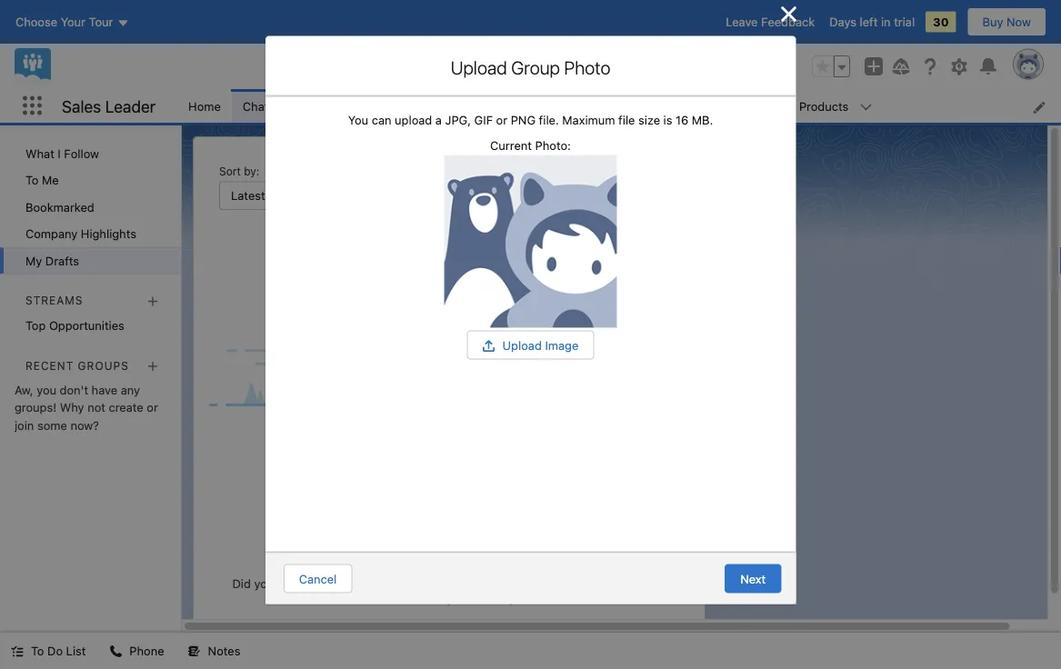 Task type: vqa. For each thing, say whether or not it's contained in the screenshot.
By to the left
no



Task type: describe. For each thing, give the bounding box(es) containing it.
aw, you don't have any groups!
[[15, 383, 140, 415]]

what i follow link
[[0, 140, 181, 167]]

leave
[[726, 15, 758, 29]]

chatter
[[243, 99, 284, 113]]

share
[[381, 592, 411, 605]]

now
[[1007, 15, 1032, 29]]

notes
[[208, 645, 241, 658]]

recent
[[25, 360, 74, 372]]

opportunities inside list item
[[679, 99, 754, 113]]

don't
[[60, 383, 88, 397]]

home
[[188, 99, 221, 113]]

size
[[639, 113, 661, 127]]

next
[[741, 572, 766, 586]]

photo
[[565, 57, 611, 78]]

sales leader
[[62, 96, 156, 116]]

opportunities link
[[668, 89, 765, 123]]

bookmarked link
[[0, 194, 181, 221]]

this
[[445, 543, 474, 565]]

forecasts
[[506, 99, 560, 113]]

0 horizontal spatial opportunities
[[49, 319, 125, 333]]

have
[[92, 383, 118, 397]]

a
[[436, 113, 442, 127]]

gif
[[475, 113, 493, 127]]

highlights
[[81, 227, 136, 241]]

polish
[[551, 577, 584, 591]]

by:
[[244, 165, 260, 177]]

30
[[934, 15, 950, 29]]

sales
[[62, 96, 101, 116]]

maximum
[[563, 113, 616, 127]]

inverse image
[[778, 3, 800, 25]]

aw,
[[15, 383, 33, 397]]

can inside did you know we auto-save drafts of your posts? you can polish them here and share when you're ready.
[[528, 577, 548, 591]]

here
[[618, 577, 643, 591]]

sort
[[219, 165, 241, 177]]

group
[[512, 57, 560, 78]]

phone button
[[99, 633, 175, 670]]

current photo:
[[491, 138, 571, 152]]

top opportunities
[[25, 319, 125, 333]]

buy now
[[983, 15, 1032, 29]]

we
[[310, 577, 325, 591]]

to do list
[[31, 645, 86, 658]]

drafts
[[45, 254, 79, 268]]

out!
[[478, 543, 509, 565]]

recent groups link
[[25, 360, 129, 372]]

home link
[[178, 89, 232, 123]]

buy
[[983, 15, 1004, 29]]

notes button
[[177, 633, 252, 670]]

accounts link
[[571, 89, 644, 123]]

to for to me
[[25, 173, 39, 187]]

mb.
[[692, 113, 714, 127]]

days
[[830, 15, 857, 29]]

company highlights
[[25, 227, 136, 241]]

some
[[37, 419, 67, 432]]

0 vertical spatial can
[[372, 113, 392, 127]]

recent groups
[[25, 360, 129, 372]]

upload group photo
[[451, 57, 611, 78]]

chatter link
[[232, 89, 295, 123]]

in
[[882, 15, 891, 29]]

company
[[25, 227, 78, 241]]

leave feedback link
[[726, 15, 815, 29]]

my drafts
[[25, 254, 79, 268]]

next button
[[725, 565, 782, 594]]

is
[[664, 113, 673, 127]]

why not create or join some now?
[[15, 401, 158, 432]]

file
[[619, 113, 636, 127]]

what
[[25, 146, 54, 160]]

0 vertical spatial or
[[496, 113, 508, 127]]

my
[[25, 254, 42, 268]]

left
[[860, 15, 878, 29]]

16
[[676, 113, 689, 127]]



Task type: locate. For each thing, give the bounding box(es) containing it.
auto-
[[328, 577, 358, 591]]

list
[[66, 645, 86, 658]]

current
[[491, 138, 532, 152]]

accounts list item
[[571, 89, 668, 123]]

0 horizontal spatial or
[[147, 401, 158, 415]]

1 horizontal spatial text default image
[[188, 646, 201, 658]]

file.
[[539, 113, 559, 127]]

0 vertical spatial you
[[37, 383, 56, 397]]

buy now button
[[968, 7, 1047, 36]]

upload image
[[503, 338, 579, 352]]

0 vertical spatial upload
[[451, 57, 507, 78]]

0 vertical spatial you
[[348, 113, 369, 127]]

list containing home
[[178, 89, 1062, 123]]

1 vertical spatial opportunities
[[49, 319, 125, 333]]

phone
[[130, 645, 164, 658]]

bookmarked
[[25, 200, 94, 214]]

products
[[800, 99, 849, 113]]

save
[[358, 577, 383, 591]]

reports
[[418, 99, 461, 113]]

list
[[178, 89, 1062, 123]]

0 horizontal spatial can
[[372, 113, 392, 127]]

can left 'polish'
[[528, 577, 548, 591]]

1 horizontal spatial you
[[254, 577, 274, 591]]

1 vertical spatial or
[[147, 401, 158, 415]]

me
[[42, 173, 59, 187]]

groups
[[78, 360, 129, 372]]

you inside did you know we auto-save drafts of your posts? you can polish them here and share when you're ready.
[[254, 577, 274, 591]]

forecasts link
[[495, 89, 571, 123]]

upload image button
[[467, 331, 594, 360]]

opportunities list item
[[668, 89, 789, 123]]

0 horizontal spatial you
[[348, 113, 369, 127]]

leave feedback
[[726, 15, 815, 29]]

1 horizontal spatial opportunities
[[679, 99, 754, 113]]

text default image
[[110, 646, 122, 658]]

upload up reports list item
[[451, 57, 507, 78]]

you for know
[[254, 577, 274, 591]]

you
[[37, 383, 56, 397], [254, 577, 274, 591]]

group
[[813, 56, 851, 77]]

text default image left do
[[11, 646, 24, 658]]

to me link
[[0, 167, 181, 194]]

1 vertical spatial can
[[528, 577, 548, 591]]

i
[[58, 146, 61, 160]]

you up ready.
[[504, 577, 525, 591]]

upload left image
[[503, 338, 542, 352]]

cancel
[[299, 572, 337, 586]]

products link
[[789, 89, 860, 123]]

image
[[545, 338, 579, 352]]

top opportunities link
[[0, 313, 181, 339]]

you can upload a jpg, gif or png file. maximum file size is 16 mb.
[[348, 113, 714, 127]]

sort by:
[[219, 165, 260, 177]]

upload for upload image
[[503, 338, 542, 352]]

0 vertical spatial to
[[25, 173, 39, 187]]

you right the did
[[254, 577, 274, 591]]

reports list item
[[407, 89, 495, 123]]

or right create
[[147, 401, 158, 415]]

drafts
[[387, 577, 419, 591]]

you for don't
[[37, 383, 56, 397]]

create
[[109, 401, 144, 415]]

company highlights link
[[0, 221, 181, 247]]

1 vertical spatial you
[[504, 577, 525, 591]]

accounts
[[582, 99, 633, 113]]

upload inside button
[[503, 338, 542, 352]]

did you know we auto-save drafts of your posts? you can polish them here and share when you're ready.
[[232, 577, 667, 605]]

png
[[511, 113, 536, 127]]

upload
[[395, 113, 432, 127]]

opportunities up mb.
[[679, 99, 754, 113]]

0 vertical spatial opportunities
[[679, 99, 754, 113]]

to me
[[25, 173, 59, 187]]

1 horizontal spatial can
[[528, 577, 548, 591]]

you're
[[447, 592, 481, 605]]

text default image left notes
[[188, 646, 201, 658]]

them
[[587, 577, 615, 591]]

1 vertical spatial you
[[254, 577, 274, 591]]

or inside why not create or join some now?
[[147, 401, 158, 415]]

do
[[47, 645, 63, 658]]

groups!
[[15, 401, 57, 415]]

days left in trial
[[830, 15, 916, 29]]

text default image for notes
[[188, 646, 201, 658]]

what i follow
[[25, 146, 99, 160]]

0 horizontal spatial text default image
[[11, 646, 24, 658]]

your
[[437, 577, 461, 591]]

opportunities
[[679, 99, 754, 113], [49, 319, 125, 333]]

can left upload
[[372, 113, 392, 127]]

streams
[[25, 294, 83, 307]]

photo:
[[536, 138, 571, 152]]

text default image
[[11, 646, 24, 658], [188, 646, 201, 658]]

not
[[88, 401, 105, 415]]

2 text default image from the left
[[188, 646, 201, 658]]

did
[[232, 577, 251, 591]]

you
[[348, 113, 369, 127], [504, 577, 525, 591]]

can
[[372, 113, 392, 127], [528, 577, 548, 591]]

text default image for to do list
[[11, 646, 24, 658]]

to left me
[[25, 173, 39, 187]]

1 vertical spatial upload
[[503, 338, 542, 352]]

1 horizontal spatial you
[[504, 577, 525, 591]]

reports link
[[407, 89, 472, 123]]

opportunities down streams link
[[49, 319, 125, 333]]

my drafts link
[[0, 247, 181, 274]]

text default image inside to do list button
[[11, 646, 24, 658]]

products list item
[[789, 89, 884, 123]]

you inside did you know we auto-save drafts of your posts? you can polish them here and share when you're ready.
[[504, 577, 525, 591]]

to inside button
[[31, 645, 44, 658]]

when
[[414, 592, 444, 605]]

1 horizontal spatial or
[[496, 113, 508, 127]]

you up groups!
[[37, 383, 56, 397]]

or right gif
[[496, 113, 508, 127]]

to for to do list
[[31, 645, 44, 658]]

dashboards
[[306, 99, 372, 113]]

of
[[422, 577, 434, 591]]

to do list button
[[0, 633, 97, 670]]

0 horizontal spatial you
[[37, 383, 56, 397]]

you inside aw, you don't have any groups!
[[37, 383, 56, 397]]

text default image inside notes button
[[188, 646, 201, 658]]

now?
[[70, 419, 99, 432]]

to left do
[[31, 645, 44, 658]]

cancel button
[[284, 565, 352, 594]]

streams link
[[25, 294, 83, 307]]

follow
[[64, 146, 99, 160]]

1 text default image from the left
[[11, 646, 24, 658]]

trial
[[895, 15, 916, 29]]

feedback
[[762, 15, 815, 29]]

and
[[646, 577, 667, 591]]

you down dashboards
[[348, 113, 369, 127]]

check this out! status
[[208, 499, 691, 606]]

to
[[25, 173, 39, 187], [31, 645, 44, 658]]

upload for upload group photo
[[451, 57, 507, 78]]

ready.
[[485, 592, 518, 605]]

1 vertical spatial to
[[31, 645, 44, 658]]

dashboards link
[[295, 89, 383, 123]]

profile photo image
[[444, 155, 617, 328]]

dashboards list item
[[295, 89, 407, 123]]



